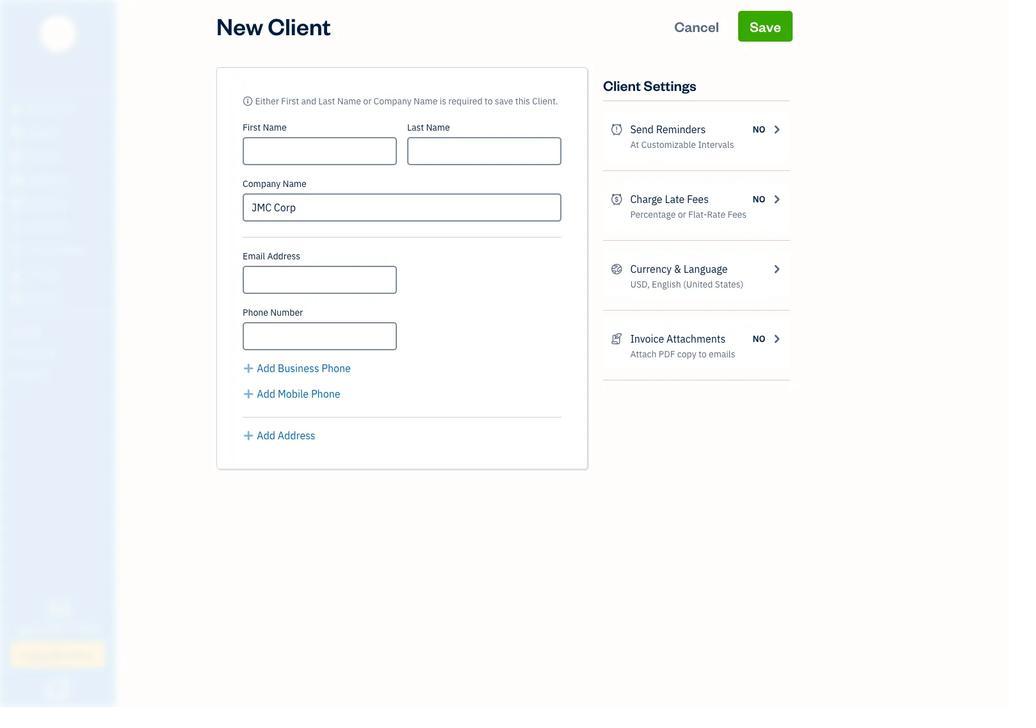 Task type: describe. For each thing, give the bounding box(es) containing it.
usd,
[[630, 279, 650, 290]]

states)
[[715, 279, 744, 290]]

charge late fees
[[630, 193, 709, 206]]

no for send reminders
[[753, 124, 766, 135]]

add address button
[[243, 428, 316, 443]]

company name
[[243, 178, 307, 190]]

currency
[[630, 263, 672, 275]]

is
[[440, 95, 446, 107]]

chevronright image for invoice attachments
[[771, 331, 783, 346]]

cancel
[[674, 17, 719, 35]]

main element
[[0, 0, 147, 707]]

0 vertical spatial last
[[319, 95, 335, 107]]

(united
[[683, 279, 713, 290]]

name for first name
[[263, 122, 287, 133]]

add address
[[257, 429, 316, 442]]

english
[[652, 279, 681, 290]]

attachments
[[667, 332, 726, 345]]

client.
[[532, 95, 558, 107]]

Last Name text field
[[407, 137, 562, 165]]

send reminders
[[630, 123, 706, 136]]

percentage or flat-rate fees
[[630, 209, 747, 220]]

at
[[630, 139, 639, 151]]

percentage
[[630, 209, 676, 220]]

2 chevronright image from the top
[[771, 261, 783, 277]]

save button
[[738, 11, 793, 42]]

add mobile phone
[[257, 387, 340, 400]]

currency & language
[[630, 263, 728, 275]]

new client
[[216, 11, 331, 41]]

1 horizontal spatial fees
[[728, 209, 747, 220]]

either
[[255, 95, 279, 107]]

chevronright image
[[771, 191, 783, 207]]

1 horizontal spatial to
[[699, 348, 707, 360]]

Email Address text field
[[243, 266, 397, 294]]

left
[[43, 623, 61, 635]]

0 vertical spatial fees
[[687, 193, 709, 206]]

0 vertical spatial first
[[281, 95, 299, 107]]

plus image for add address
[[243, 428, 255, 443]]

&
[[674, 263, 681, 275]]

0 vertical spatial phone
[[243, 307, 268, 318]]

first name
[[243, 122, 287, 133]]

address for add address
[[278, 429, 316, 442]]

copy
[[677, 348, 697, 360]]

phone number
[[243, 307, 303, 318]]

this
[[515, 95, 530, 107]]

currencyandlanguage image
[[611, 261, 623, 277]]

phone for add business phone
[[322, 362, 351, 375]]

1 vertical spatial client
[[603, 76, 641, 94]]

email address
[[243, 250, 300, 262]]

upgrade now
[[22, 647, 94, 662]]

upgrade now button
[[10, 642, 105, 667]]

add mobile phone button
[[243, 386, 340, 402]]

name for company name
[[283, 178, 307, 190]]

0 vertical spatial company
[[374, 95, 412, 107]]

add business phone
[[257, 362, 351, 375]]

save
[[495, 95, 513, 107]]

charge
[[630, 193, 663, 206]]

last name
[[407, 122, 450, 133]]

new
[[216, 11, 263, 41]]

latereminders image
[[611, 122, 623, 137]]

usd, english (united states)
[[630, 279, 744, 290]]

attach pdf copy to emails
[[630, 348, 736, 360]]

plus image for add business phone
[[243, 361, 255, 376]]

1 horizontal spatial last
[[407, 122, 424, 133]]

add business phone button
[[243, 361, 351, 376]]

1 vertical spatial first
[[243, 122, 261, 133]]

pdf
[[659, 348, 675, 360]]



Task type: locate. For each thing, give the bounding box(es) containing it.
add for add address
[[257, 429, 275, 442]]

trial
[[76, 623, 97, 635]]

add
[[257, 362, 275, 375], [257, 387, 275, 400], [257, 429, 275, 442]]

name
[[337, 95, 361, 107], [414, 95, 438, 107], [263, 122, 287, 133], [426, 122, 450, 133], [283, 178, 307, 190]]

fees
[[687, 193, 709, 206], [728, 209, 747, 220]]

company down first name
[[243, 178, 281, 190]]

add down add mobile phone button
[[257, 429, 275, 442]]

add left business
[[257, 362, 275, 375]]

phone down phone number text box
[[322, 362, 351, 375]]

name down first name text box
[[283, 178, 307, 190]]

name down is
[[426, 122, 450, 133]]

1 vertical spatial or
[[678, 209, 686, 220]]

2 vertical spatial chevronright image
[[771, 331, 783, 346]]

fees right rate
[[728, 209, 747, 220]]

0 horizontal spatial fees
[[687, 193, 709, 206]]

attach
[[630, 348, 657, 360]]

name down the 'either' at left
[[263, 122, 287, 133]]

address inside button
[[278, 429, 316, 442]]

client settings
[[603, 76, 697, 94]]

rate
[[707, 209, 726, 220]]

1 horizontal spatial company
[[374, 95, 412, 107]]

3 chevronright image from the top
[[771, 331, 783, 346]]

mobile
[[278, 387, 309, 400]]

days
[[18, 623, 41, 635]]

late
[[665, 193, 685, 206]]

1 vertical spatial add
[[257, 387, 275, 400]]

now
[[70, 647, 94, 662]]

add for add mobile phone
[[257, 387, 275, 400]]

0 horizontal spatial first
[[243, 122, 261, 133]]

0 horizontal spatial to
[[485, 95, 493, 107]]

emails
[[709, 348, 736, 360]]

2 vertical spatial add
[[257, 429, 275, 442]]

0 vertical spatial chevronright image
[[771, 122, 783, 137]]

plus image up plus icon
[[243, 361, 255, 376]]

phone left number
[[243, 307, 268, 318]]

Company Name text field
[[243, 193, 562, 222]]

address for email address
[[267, 250, 300, 262]]

phone
[[243, 307, 268, 318], [322, 362, 351, 375], [311, 387, 340, 400]]

add right plus icon
[[257, 387, 275, 400]]

30 days left in trial
[[18, 595, 97, 635]]

in
[[64, 623, 74, 635]]

address down add mobile phone
[[278, 429, 316, 442]]

invoices image
[[611, 331, 623, 346]]

either first and last name or company name is required to save this client.
[[255, 95, 558, 107]]

1 vertical spatial phone
[[322, 362, 351, 375]]

invoice
[[630, 332, 664, 345]]

3 no from the top
[[753, 333, 766, 345]]

1 horizontal spatial or
[[678, 209, 686, 220]]

no
[[753, 124, 766, 135], [753, 193, 766, 205], [753, 333, 766, 345]]

plus image
[[243, 386, 255, 402]]

0 vertical spatial address
[[267, 250, 300, 262]]

1 vertical spatial fees
[[728, 209, 747, 220]]

to left save
[[485, 95, 493, 107]]

0 vertical spatial client
[[268, 11, 331, 41]]

send
[[630, 123, 654, 136]]

0 vertical spatial no
[[753, 124, 766, 135]]

address
[[267, 250, 300, 262], [278, 429, 316, 442]]

no for charge late fees
[[753, 193, 766, 205]]

business
[[278, 362, 319, 375]]

client right new
[[268, 11, 331, 41]]

2 vertical spatial no
[[753, 333, 766, 345]]

cancel button
[[663, 11, 731, 42]]

last right "and"
[[319, 95, 335, 107]]

30
[[45, 595, 70, 622]]

flat-
[[688, 209, 707, 220]]

1 vertical spatial company
[[243, 178, 281, 190]]

1 no from the top
[[753, 124, 766, 135]]

no for invoice attachments
[[753, 333, 766, 345]]

0 vertical spatial or
[[363, 95, 372, 107]]

phone for add mobile phone
[[311, 387, 340, 400]]

Phone Number text field
[[243, 322, 397, 350]]

or left flat-
[[678, 209, 686, 220]]

client
[[268, 11, 331, 41], [603, 76, 641, 94]]

last
[[319, 95, 335, 107], [407, 122, 424, 133]]

0 horizontal spatial company
[[243, 178, 281, 190]]

chevronright image for send reminders
[[771, 122, 783, 137]]

2 no from the top
[[753, 193, 766, 205]]

0 vertical spatial to
[[485, 95, 493, 107]]

1 vertical spatial chevronright image
[[771, 261, 783, 277]]

first
[[281, 95, 299, 107], [243, 122, 261, 133]]

2 add from the top
[[257, 387, 275, 400]]

settings
[[644, 76, 697, 94]]

latefees image
[[611, 191, 623, 207]]

last down either first and last name or company name is required to save this client.
[[407, 122, 424, 133]]

upgrade
[[22, 647, 68, 662]]

0 horizontal spatial client
[[268, 11, 331, 41]]

1 vertical spatial last
[[407, 122, 424, 133]]

at customizable intervals
[[630, 139, 734, 151]]

email
[[243, 250, 265, 262]]

name left is
[[414, 95, 438, 107]]

plus image left add address on the bottom left of the page
[[243, 428, 255, 443]]

0 horizontal spatial last
[[319, 95, 335, 107]]

intervals
[[698, 139, 734, 151]]

plus image
[[243, 361, 255, 376], [243, 428, 255, 443]]

invoice attachments
[[630, 332, 726, 345]]

0 vertical spatial add
[[257, 362, 275, 375]]

reminders
[[656, 123, 706, 136]]

fees up flat-
[[687, 193, 709, 206]]

add inside button
[[257, 429, 275, 442]]

2 plus image from the top
[[243, 428, 255, 443]]

or right "and"
[[363, 95, 372, 107]]

to
[[485, 95, 493, 107], [699, 348, 707, 360]]

1 add from the top
[[257, 362, 275, 375]]

name right "and"
[[337, 95, 361, 107]]

3 add from the top
[[257, 429, 275, 442]]

2 vertical spatial phone
[[311, 387, 340, 400]]

1 horizontal spatial client
[[603, 76, 641, 94]]

name for last name
[[426, 122, 450, 133]]

1 chevronright image from the top
[[771, 122, 783, 137]]

to right copy
[[699, 348, 707, 360]]

1 horizontal spatial first
[[281, 95, 299, 107]]

first left "and"
[[281, 95, 299, 107]]

required
[[448, 95, 483, 107]]

1 vertical spatial address
[[278, 429, 316, 442]]

first down primary icon
[[243, 122, 261, 133]]

company up last name
[[374, 95, 412, 107]]

primary image
[[243, 95, 253, 107]]

1 plus image from the top
[[243, 361, 255, 376]]

phone right "mobile"
[[311, 387, 340, 400]]

add for add business phone
[[257, 362, 275, 375]]

1 vertical spatial no
[[753, 193, 766, 205]]

and
[[301, 95, 316, 107]]

1 vertical spatial plus image
[[243, 428, 255, 443]]

First Name text field
[[243, 137, 397, 165]]

address right email
[[267, 250, 300, 262]]

chevronright image
[[771, 122, 783, 137], [771, 261, 783, 277], [771, 331, 783, 346]]

or
[[363, 95, 372, 107], [678, 209, 686, 220]]

0 horizontal spatial or
[[363, 95, 372, 107]]

1 vertical spatial to
[[699, 348, 707, 360]]

save
[[750, 17, 781, 35]]

customizable
[[641, 139, 696, 151]]

0 vertical spatial plus image
[[243, 361, 255, 376]]

language
[[684, 263, 728, 275]]

client up the latereminders "icon"
[[603, 76, 641, 94]]

number
[[270, 307, 303, 318]]

company
[[374, 95, 412, 107], [243, 178, 281, 190]]



Task type: vqa. For each thing, say whether or not it's contained in the screenshot.
Settings LINK at the bottom left
no



